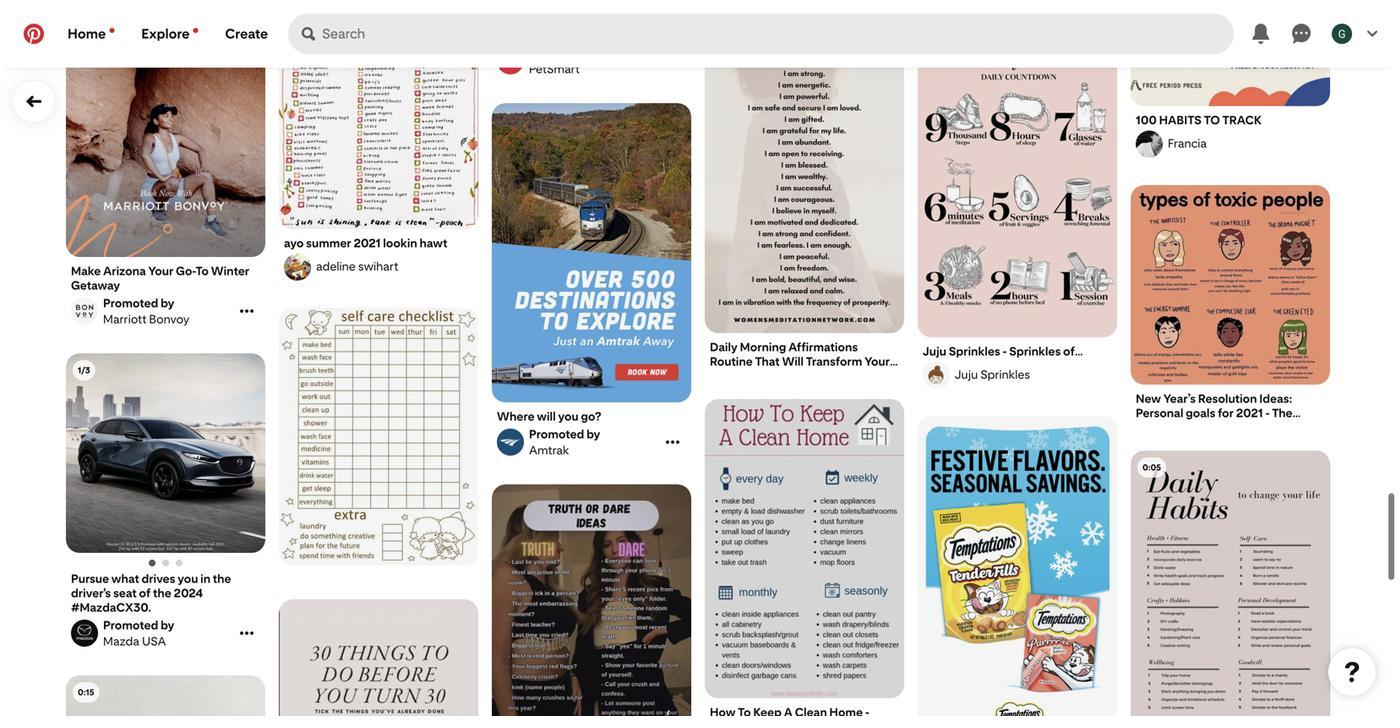 Task type: vqa. For each thing, say whether or not it's contained in the screenshot.
driver's at the left of page
yes



Task type: locate. For each thing, give the bounding box(es) containing it.
arizona
[[103, 264, 146, 278]]

pursue
[[71, 571, 109, 586]]

francia
[[1168, 136, 1207, 151]]

notifications image
[[193, 28, 198, 33]]

ayo summer 2021 lookin hawt link
[[284, 236, 473, 250]]

1 vertical spatial you
[[178, 571, 198, 586]]

100 habits to track
[[1136, 113, 1262, 127]]

habitat
[[589, 14, 631, 28]]

#mazdacx30.
[[71, 600, 151, 615]]

home
[[68, 26, 106, 42]]

where
[[497, 409, 535, 424]]

0 horizontal spatial you
[[178, 571, 198, 586]]

marriott
[[103, 312, 147, 326]]

the
[[213, 571, 231, 586], [153, 586, 171, 600]]

greg robinson image
[[1332, 24, 1353, 44]]

the right in
[[213, 571, 231, 586]]

did you know amtrak services over 500 destinations across the u.s.? it's true! with so many places to see and explore, there's bound to be a station near you. plus, with spacious seating and plenty of legroom, you can get to your destination in comfort and with ease. check it out today and book your next adventure on amtrak. image
[[492, 103, 692, 402]]

you left in
[[178, 571, 198, 586]]

personal
[[1136, 406, 1184, 420]]

jeremiah
[[536, 0, 588, 14]]

small
[[497, 14, 528, 28]]

2021
[[354, 236, 381, 250], [1237, 406, 1264, 420]]

to
[[1204, 113, 1221, 127]]

pursue what drives you in the driver's seat of the 2024 #mazdacx30. link
[[71, 571, 260, 615]]

size:
[[497, 28, 523, 42]]

make arizona your go-to winter getaway
[[71, 264, 249, 293]]

where will you go?​ link
[[497, 409, 686, 424]]

track
[[1223, 113, 1262, 127]]

goals
[[1186, 406, 1216, 420]]

x
[[563, 28, 570, 42]]

squarespace has all the tools you need to keep visitors coming back. image
[[66, 675, 265, 716]]

drives
[[142, 571, 175, 586]]

amtrak link
[[495, 427, 662, 457]]

adeline
[[316, 259, 356, 273]]

0 vertical spatial you
[[558, 409, 579, 424]]

spoil your cat this new year with temptations cat treats! discover a wide variety of flavors available at petsmart. image
[[918, 416, 1118, 716]]

go-
[[176, 264, 196, 278]]

carpet
[[633, 14, 671, 28]]

this contains an image of: juju sprinkles - sprinkles of happiness image
[[918, 38, 1118, 337]]

black
[[614, 0, 644, 14]]

marriott bonvoy
[[103, 312, 190, 326]]

new year's resolution ideas: personal goals for 2021 - the female brief link
[[1136, 391, 1326, 435]]

marriott bonvoy link
[[68, 296, 236, 326]]

2 horizontal spatial pursue what drives you in the driver's seat of the 2024 #mazdacx30. image
[[176, 560, 183, 566]]

hawt
[[420, 236, 448, 250]]

mazda usa
[[103, 634, 166, 648]]

pursue what drives you in the driver's seat of the 2024 #mazdacx30. image
[[149, 560, 156, 566], [162, 560, 169, 566], [176, 560, 183, 566]]

1 horizontal spatial you
[[558, 409, 579, 424]]

pursue what drives you in the driver's seat of the 2024 #mazdacx30.
[[71, 571, 231, 615]]

the right of
[[153, 586, 171, 600]]

make arizona your go-to winter getaway link
[[71, 264, 260, 293]]

in
[[200, 571, 211, 586]]

0 vertical spatial 2021
[[354, 236, 381, 250]]

for
[[1218, 406, 1234, 420]]

the
[[1272, 406, 1293, 420]]

ayo
[[284, 236, 304, 250]]

2021 up "adeline swihart"
[[354, 236, 381, 250]]

winter
[[211, 264, 249, 278]]

your
[[148, 264, 174, 278]]

swihart
[[358, 259, 398, 273]]

petsmart
[[529, 62, 580, 76]]

home link
[[54, 14, 128, 54]]

create link
[[212, 14, 282, 54]]

&
[[526, 0, 534, 14]]

this contains an image of: relationship advice quotes toxic relationships friendship goals image
[[1131, 185, 1331, 385]]

you right will
[[558, 409, 579, 424]]

this contains an image of: ayo summer 2021 lookin hawt image
[[279, 0, 478, 229]]

mazda
[[103, 634, 139, 648]]

1 horizontal spatial 2021
[[1237, 406, 1264, 420]]

0 horizontal spatial pursue what drives you in the driver's seat of the 2024 #mazdacx30. image
[[149, 560, 156, 566]]

you
[[558, 409, 579, 424], [178, 571, 198, 586]]

tan
[[646, 0, 666, 14]]

notifications image
[[109, 28, 114, 33]]

go?​
[[581, 409, 601, 424]]

you inside pursue what drives you in the driver's seat of the 2024 #mazdacx30.
[[178, 571, 198, 586]]

this contains an image of: image
[[279, 308, 478, 566], [1131, 451, 1331, 716], [279, 599, 478, 716]]

resolution
[[1199, 391, 1258, 406]]

35.5"l
[[526, 28, 561, 42]]

1 vertical spatial 2021
[[1237, 406, 1264, 420]]

3 pursue what drives you in the driver's seat of the 2024 #mazdacx30. image from the left
[[176, 560, 183, 566]]

up to 250 hp
g-vectoring control plus
awd comes standard image
[[66, 353, 265, 553]]

2 pursue what drives you in the driver's seat of the 2024 #mazdacx30. image from the left
[[162, 560, 169, 566]]

female
[[1136, 420, 1176, 435]]

1 horizontal spatial pursue what drives you in the driver's seat of the 2024 #mazdacx30. image
[[162, 560, 169, 566]]

2021 left '-'
[[1237, 406, 1264, 420]]

100 habits to track link
[[1136, 113, 1326, 127]]

2024
[[174, 586, 203, 600]]

0 horizontal spatial the
[[153, 586, 171, 600]]



Task type: describe. For each thing, give the bounding box(es) containing it.
petsmart link
[[495, 46, 662, 76]]

search icon image
[[302, 27, 315, 41]]

Search text field
[[322, 14, 1234, 54]]

this contains an image of: how to keep a clean home - beauty with lily image
[[705, 399, 905, 698]]

1 pursue what drives you in the driver's seat of the 2024 #mazdacx30. image from the left
[[149, 560, 156, 566]]

this contains an image of: 100 habits to track image
[[1131, 0, 1331, 106]]

of
[[139, 586, 151, 600]]

ideas:
[[1260, 391, 1293, 406]]

getaway
[[71, 278, 120, 293]]

seat
[[113, 586, 137, 600]]

create
[[225, 26, 268, 42]]

100
[[1136, 113, 1157, 127]]

will
[[537, 409, 556, 424]]

francia link
[[1134, 131, 1328, 158]]

nate & jeremiah and black tan small reversible habitat carpet size: 35.5"l x 17.5"w
[[497, 0, 671, 42]]

2021 inside new year's resolution ideas: personal goals for 2021 - the female brief
[[1237, 406, 1264, 420]]

mazda usa link
[[68, 618, 236, 648]]

0 horizontal spatial 2021
[[354, 236, 381, 250]]

17.5"w
[[572, 28, 610, 42]]

and
[[590, 0, 611, 14]]

ignite your passion for adventure and experience all of arizona's unique activities. from hiking through the desert to spending the night stargazing, make the most of your winter escape. book your stay at over 30 hotel brands. image
[[66, 0, 265, 257]]

juju
[[955, 367, 978, 382]]

brief
[[1178, 420, 1205, 435]]

explore
[[141, 26, 190, 42]]

driver's
[[71, 586, 111, 600]]

explore link
[[128, 14, 212, 54]]

new year's resolution ideas: personal goals for 2021 - the female brief
[[1136, 391, 1293, 435]]

bonvoy
[[149, 312, 190, 326]]

juju sprinkles link
[[921, 362, 1115, 389]]

year's
[[1164, 391, 1196, 406]]

this contains an image of: neil patrick harris and his family just won halloween after unveiling their 2022 costumes image
[[492, 484, 692, 716]]

usa
[[142, 634, 166, 648]]

where will you go?​
[[497, 409, 601, 424]]

sprinkles
[[981, 367, 1030, 382]]

summer
[[306, 236, 351, 250]]

nate & jeremiah and black tan small reversible habitat carpet size: 35.5"l x 17.5"w link
[[497, 0, 686, 42]]

habits
[[1160, 113, 1202, 127]]

juju sprinkles
[[955, 367, 1030, 382]]

nate
[[497, 0, 524, 14]]

what
[[111, 571, 139, 586]]

ayo summer 2021 lookin hawt
[[284, 236, 448, 250]]

-
[[1266, 406, 1270, 420]]

reversible
[[530, 14, 587, 28]]

lookin
[[383, 236, 417, 250]]

this contains an image of: daily morning affirmations routine that will transform your life - women's meditation network image
[[705, 0, 905, 333]]

adeline swihart
[[316, 259, 398, 273]]

1 horizontal spatial the
[[213, 571, 231, 586]]

adeline swihart link
[[282, 254, 476, 281]]

new
[[1136, 391, 1162, 406]]

make
[[71, 264, 101, 278]]

to
[[196, 264, 209, 278]]

amtrak
[[529, 443, 569, 457]]



